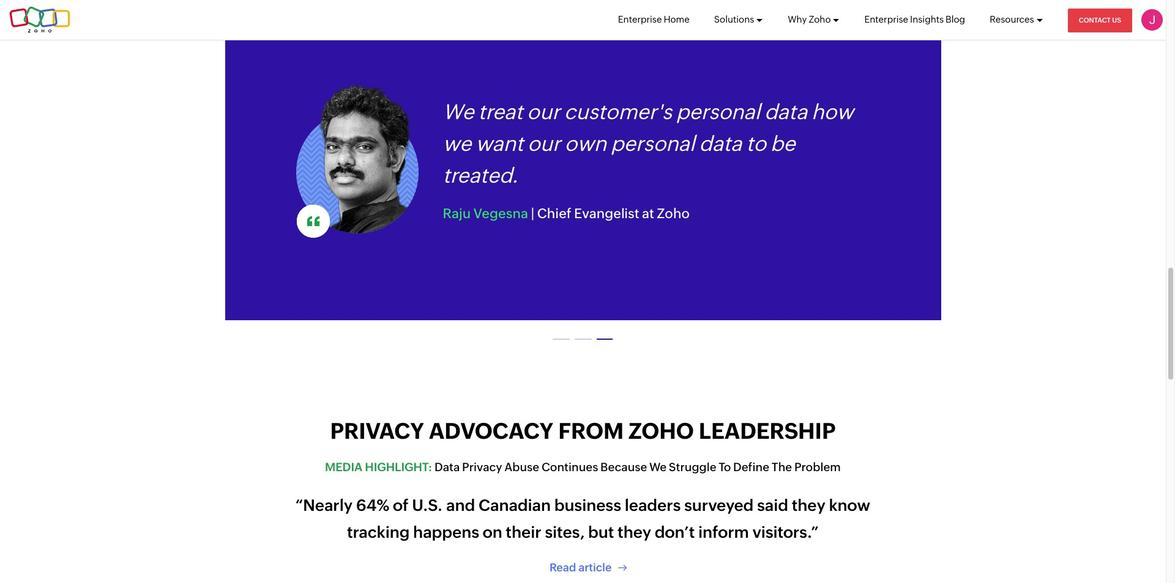 Task type: vqa. For each thing, say whether or not it's contained in the screenshot.
search
no



Task type: describe. For each thing, give the bounding box(es) containing it.
64%
[[356, 497, 389, 516]]

contact us link
[[1068, 9, 1132, 32]]

surveyed
[[684, 497, 754, 516]]

u.s.
[[412, 497, 443, 516]]

1 our from the top
[[527, 100, 560, 124]]

we treat our customer's personal data how we want our own personal data to be treated.
[[443, 100, 854, 188]]

define
[[733, 461, 769, 475]]

us
[[1112, 17, 1121, 24]]

article
[[579, 562, 612, 575]]

sites,
[[545, 524, 585, 542]]

privacy advocacy from zoho leadership
[[330, 419, 836, 445]]

on
[[483, 524, 502, 542]]

but
[[588, 524, 614, 542]]

treat
[[478, 100, 523, 124]]

"nearly 64% of u.s. and canadian business leaders surveyed said they know tracking happens on their sites, but they don't inform visitors."
[[296, 497, 870, 542]]

1 vertical spatial personal
[[611, 132, 695, 156]]

read
[[550, 562, 576, 575]]

raju vegesna image
[[296, 79, 418, 234]]

problem
[[794, 461, 841, 475]]

media highlight: data privacy abuse continues because we struggle to define the problem
[[325, 461, 841, 475]]

canadian
[[479, 497, 551, 516]]

their
[[506, 524, 541, 542]]

how
[[812, 100, 854, 124]]

contact us
[[1079, 17, 1121, 24]]

evangelist
[[574, 207, 639, 222]]

continues
[[542, 461, 598, 475]]

business
[[554, 497, 621, 516]]

privacy
[[462, 461, 502, 475]]

read article link
[[550, 562, 616, 575]]

why
[[788, 14, 807, 24]]

struggle
[[669, 461, 716, 475]]

1 horizontal spatial zoho
[[809, 14, 831, 24]]

1 vertical spatial zoho
[[657, 207, 690, 222]]

read article
[[550, 562, 614, 575]]

1 vertical spatial we
[[649, 461, 667, 475]]

don't
[[655, 524, 695, 542]]

leaders
[[625, 497, 681, 516]]

to
[[746, 132, 766, 156]]

raju vegesna | chief evangelist at zoho
[[443, 207, 690, 222]]

2 our from the top
[[528, 132, 560, 156]]

enterprise for enterprise insights blog
[[865, 14, 908, 24]]

enterprise insights blog
[[865, 14, 965, 24]]



Task type: locate. For each thing, give the bounding box(es) containing it.
contact
[[1079, 17, 1111, 24]]

0 vertical spatial zoho
[[809, 14, 831, 24]]

resources
[[990, 14, 1034, 24]]

"nearly
[[296, 497, 353, 516]]

enterprise left insights
[[865, 14, 908, 24]]

personal up to
[[676, 100, 760, 124]]

enterprise insights blog link
[[865, 0, 965, 39]]

james peterson image
[[1141, 9, 1163, 31]]

data
[[764, 100, 807, 124], [699, 132, 742, 156]]

they
[[792, 497, 825, 516], [618, 524, 651, 542]]

home
[[664, 14, 690, 24]]

1 horizontal spatial we
[[649, 461, 667, 475]]

blog
[[946, 14, 965, 24]]

0 vertical spatial they
[[792, 497, 825, 516]]

visitors."
[[752, 524, 819, 542]]

1 enterprise from the left
[[618, 14, 662, 24]]

1 vertical spatial our
[[528, 132, 560, 156]]

we
[[443, 100, 474, 124], [649, 461, 667, 475]]

tracking
[[347, 524, 410, 542]]

our
[[527, 100, 560, 124], [528, 132, 560, 156]]

enterprise home link
[[618, 0, 690, 39]]

zoho right at
[[657, 207, 690, 222]]

0 horizontal spatial they
[[618, 524, 651, 542]]

enterprise for enterprise home
[[618, 14, 662, 24]]

and
[[446, 497, 475, 516]]

0 vertical spatial personal
[[676, 100, 760, 124]]

zoho right why
[[809, 14, 831, 24]]

insights
[[910, 14, 944, 24]]

1 horizontal spatial enterprise
[[865, 14, 908, 24]]

personal down customer's
[[611, 132, 695, 156]]

we
[[443, 132, 471, 156]]

0 horizontal spatial data
[[699, 132, 742, 156]]

highlight:
[[365, 461, 432, 475]]

enterprise home
[[618, 14, 690, 24]]

1 horizontal spatial they
[[792, 497, 825, 516]]

because
[[600, 461, 647, 475]]

chief
[[537, 207, 572, 222]]

zoho enterprise logo image
[[9, 6, 70, 33]]

0 vertical spatial data
[[764, 100, 807, 124]]

happens
[[413, 524, 479, 542]]

zoho
[[809, 14, 831, 24], [657, 207, 690, 222]]

personal
[[676, 100, 760, 124], [611, 132, 695, 156]]

they up "visitors.""
[[792, 497, 825, 516]]

1 vertical spatial they
[[618, 524, 651, 542]]

our left own
[[528, 132, 560, 156]]

privacy
[[330, 419, 424, 445]]

data up be on the right of page
[[764, 100, 807, 124]]

treated.
[[443, 164, 518, 188]]

of
[[393, 497, 409, 516]]

enterprise left home
[[618, 14, 662, 24]]

1 horizontal spatial data
[[764, 100, 807, 124]]

at
[[642, 207, 654, 222]]

be
[[770, 132, 795, 156]]

they down leaders
[[618, 524, 651, 542]]

|
[[531, 207, 535, 222]]

vegesna
[[473, 207, 528, 222]]

2 enterprise from the left
[[865, 14, 908, 24]]

data left to
[[699, 132, 742, 156]]

to
[[719, 461, 731, 475]]

said
[[757, 497, 788, 516]]

0 horizontal spatial enterprise
[[618, 14, 662, 24]]

abuse
[[505, 461, 539, 475]]

the
[[772, 461, 792, 475]]

we inside we treat our customer's personal data how we want our own personal data to be treated.
[[443, 100, 474, 124]]

want
[[476, 132, 523, 156]]

leadership
[[699, 419, 836, 445]]

we right because
[[649, 461, 667, 475]]

know
[[829, 497, 870, 516]]

raju
[[443, 207, 471, 222]]

0 vertical spatial we
[[443, 100, 474, 124]]

own
[[565, 132, 607, 156]]

0 vertical spatial our
[[527, 100, 560, 124]]

from
[[558, 419, 624, 445]]

solutions
[[714, 14, 754, 24]]

media
[[325, 461, 362, 475]]

inform
[[698, 524, 749, 542]]

we up we
[[443, 100, 474, 124]]

why zoho
[[788, 14, 831, 24]]

advocacy
[[429, 419, 553, 445]]

1 vertical spatial data
[[699, 132, 742, 156]]

0 horizontal spatial zoho
[[657, 207, 690, 222]]

0 horizontal spatial we
[[443, 100, 474, 124]]

zoho
[[629, 419, 694, 445]]

tab list
[[550, 330, 616, 345]]

our right treat
[[527, 100, 560, 124]]

customer's
[[564, 100, 672, 124]]

enterprise
[[618, 14, 662, 24], [865, 14, 908, 24]]

data
[[435, 461, 460, 475]]



